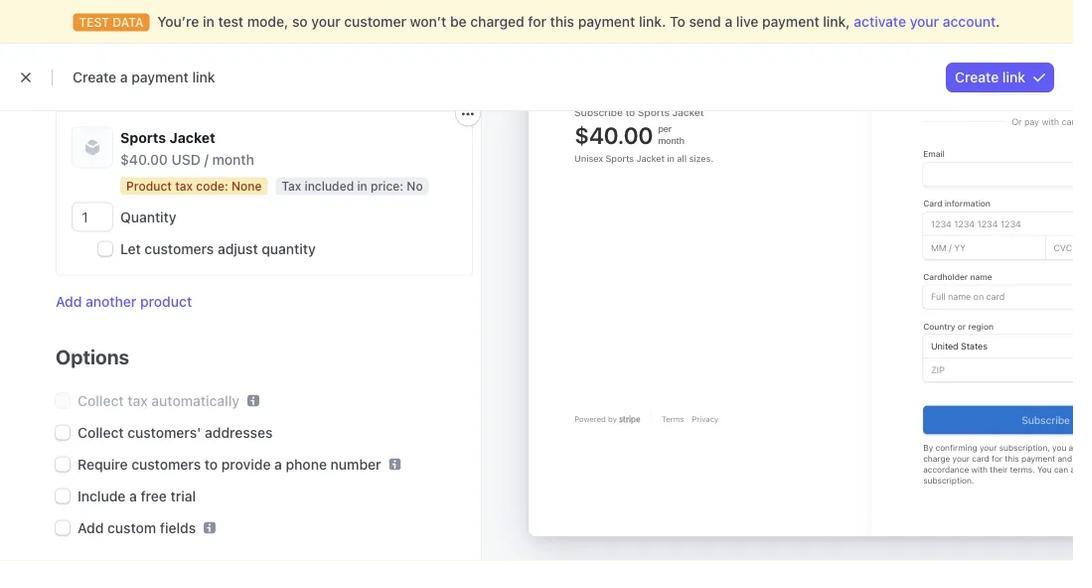 Task type: describe. For each thing, give the bounding box(es) containing it.
options tab panel
[[40, 41, 480, 562]]

Quantity number field
[[73, 204, 112, 232]]

included
[[305, 180, 354, 194]]

account
[[943, 13, 996, 30]]

create a payment link
[[73, 69, 215, 85]]

link.
[[639, 13, 666, 30]]

custom
[[107, 520, 156, 537]]

product tax code: none
[[126, 180, 262, 194]]

require customers to provide a phone number
[[78, 457, 381, 473]]

0 horizontal spatial payment
[[131, 69, 189, 85]]

create link
[[955, 69, 1026, 85]]

quantity
[[120, 209, 177, 226]]

1 horizontal spatial payment
[[578, 13, 635, 30]]

a left phone
[[274, 457, 282, 473]]

sports jacket $40.00 usd / month
[[120, 130, 254, 168]]

phone
[[286, 457, 327, 473]]

link,
[[823, 13, 850, 30]]

2 horizontal spatial payment
[[762, 13, 820, 30]]

product
[[140, 294, 192, 310]]

mode,
[[247, 13, 288, 30]]

add custom fields
[[78, 520, 196, 537]]

.
[[996, 13, 1000, 30]]

/
[[204, 152, 209, 168]]

jacket
[[170, 130, 215, 146]]

create for create link
[[955, 69, 999, 85]]

1 your from the left
[[311, 13, 341, 30]]

add another product button
[[56, 292, 192, 312]]

$40.00
[[120, 152, 168, 168]]

charged
[[470, 13, 524, 30]]

be
[[450, 13, 467, 30]]

quantity
[[262, 241, 316, 257]]

customers'
[[127, 425, 201, 441]]

product
[[126, 180, 172, 194]]

in inside options tab panel
[[357, 180, 367, 194]]

none
[[232, 180, 262, 194]]

tax for product
[[175, 180, 193, 194]]

to
[[204, 457, 218, 473]]

activate
[[854, 13, 906, 30]]

include
[[78, 488, 126, 505]]

this
[[550, 13, 575, 30]]

0 horizontal spatial in
[[203, 13, 214, 30]]

code:
[[196, 180, 228, 194]]

provide
[[221, 457, 271, 473]]

collect customers' addresses
[[78, 425, 273, 441]]

trial
[[171, 488, 196, 505]]

a up the sports
[[120, 69, 128, 85]]

include a free trial
[[78, 488, 196, 505]]

let customers adjust quantity
[[120, 241, 316, 257]]



Task type: locate. For each thing, give the bounding box(es) containing it.
1 link from the left
[[192, 69, 215, 85]]

payment
[[578, 13, 635, 30], [762, 13, 820, 30], [131, 69, 189, 85]]

a left live
[[725, 13, 733, 30]]

number
[[331, 457, 381, 473]]

1 horizontal spatial tax
[[175, 180, 193, 194]]

0 vertical spatial add
[[56, 294, 82, 310]]

link inside the create link button
[[1003, 69, 1026, 85]]

fields
[[160, 520, 196, 537]]

0 vertical spatial customers
[[145, 241, 214, 257]]

1 horizontal spatial your
[[910, 13, 939, 30]]

tax included in price: no
[[282, 180, 423, 194]]

so
[[292, 13, 308, 30]]

create for create a payment link
[[73, 69, 116, 85]]

live
[[736, 13, 759, 30]]

tax for collect
[[127, 393, 148, 409]]

require
[[78, 457, 128, 473]]

automatically
[[151, 393, 240, 409]]

in left test
[[203, 13, 214, 30]]

1 create from the left
[[73, 69, 116, 85]]

collect
[[78, 393, 124, 409], [78, 425, 124, 441]]

you're in test mode, so your customer won't be charged for this payment link. to send a live payment link, activate your account .
[[157, 13, 1000, 30]]

customers
[[145, 241, 214, 257], [131, 457, 201, 473]]

another
[[86, 294, 137, 310]]

add down include
[[78, 520, 104, 537]]

0 vertical spatial collect
[[78, 393, 124, 409]]

send
[[689, 13, 721, 30]]

customers for adjust
[[145, 241, 214, 257]]

1 vertical spatial collect
[[78, 425, 124, 441]]

1 vertical spatial tax
[[127, 393, 148, 409]]

0 vertical spatial in
[[203, 13, 214, 30]]

customers for to
[[131, 457, 201, 473]]

link
[[192, 69, 215, 85], [1003, 69, 1026, 85]]

0 horizontal spatial create
[[73, 69, 116, 85]]

tax down usd
[[175, 180, 193, 194]]

month
[[212, 152, 254, 168]]

in left price:
[[357, 180, 367, 194]]

payment right this
[[578, 13, 635, 30]]

a
[[725, 13, 733, 30], [120, 69, 128, 85], [274, 457, 282, 473], [129, 488, 137, 505]]

customers down quantity
[[145, 241, 214, 257]]

your right activate
[[910, 13, 939, 30]]

payment right live
[[762, 13, 820, 30]]

0 horizontal spatial link
[[192, 69, 215, 85]]

0 vertical spatial tax
[[175, 180, 193, 194]]

your right so
[[311, 13, 341, 30]]

tax up customers'
[[127, 393, 148, 409]]

for
[[528, 13, 547, 30]]

collect down options
[[78, 393, 124, 409]]

add for add another product
[[56, 294, 82, 310]]

create inside button
[[955, 69, 999, 85]]

create
[[73, 69, 116, 85], [955, 69, 999, 85]]

customer
[[344, 13, 406, 30]]

a left free
[[129, 488, 137, 505]]

price:
[[371, 180, 404, 194]]

activate your account link
[[854, 13, 996, 30]]

create link button
[[947, 63, 1053, 91]]

to
[[670, 13, 686, 30]]

1 vertical spatial customers
[[131, 457, 201, 473]]

add left another
[[56, 294, 82, 310]]

no
[[407, 180, 423, 194]]

test
[[218, 13, 244, 30]]

2 create from the left
[[955, 69, 999, 85]]

sports
[[120, 130, 166, 146]]

adjust
[[218, 241, 258, 257]]

1 horizontal spatial in
[[357, 180, 367, 194]]

customers down customers'
[[131, 457, 201, 473]]

options
[[56, 346, 129, 369]]

collect for collect customers' addresses
[[78, 425, 124, 441]]

2 link from the left
[[1003, 69, 1026, 85]]

collect tax automatically
[[78, 393, 240, 409]]

1 collect from the top
[[78, 393, 124, 409]]

free
[[141, 488, 167, 505]]

2 collect from the top
[[78, 425, 124, 441]]

tax
[[175, 180, 193, 194], [127, 393, 148, 409]]

addresses
[[205, 425, 273, 441]]

0 horizontal spatial tax
[[127, 393, 148, 409]]

won't
[[410, 13, 447, 30]]

add another product
[[56, 294, 192, 310]]

collect for collect tax automatically
[[78, 393, 124, 409]]

collect up the require in the left bottom of the page
[[78, 425, 124, 441]]

add inside button
[[56, 294, 82, 310]]

let
[[120, 241, 141, 257]]

1 vertical spatial add
[[78, 520, 104, 537]]

svg image
[[462, 109, 474, 121]]

your
[[311, 13, 341, 30], [910, 13, 939, 30]]

1 horizontal spatial create
[[955, 69, 999, 85]]

add for add custom fields
[[78, 520, 104, 537]]

2 your from the left
[[910, 13, 939, 30]]

usd
[[171, 152, 201, 168]]

0 horizontal spatial your
[[311, 13, 341, 30]]

payment down you're at the top left of the page
[[131, 69, 189, 85]]

add
[[56, 294, 82, 310], [78, 520, 104, 537]]

tax
[[282, 180, 301, 194]]

1 vertical spatial in
[[357, 180, 367, 194]]

1 horizontal spatial link
[[1003, 69, 1026, 85]]

you're
[[157, 13, 199, 30]]

in
[[203, 13, 214, 30], [357, 180, 367, 194]]



Task type: vqa. For each thing, say whether or not it's contained in the screenshot.
adjust at the left top
yes



